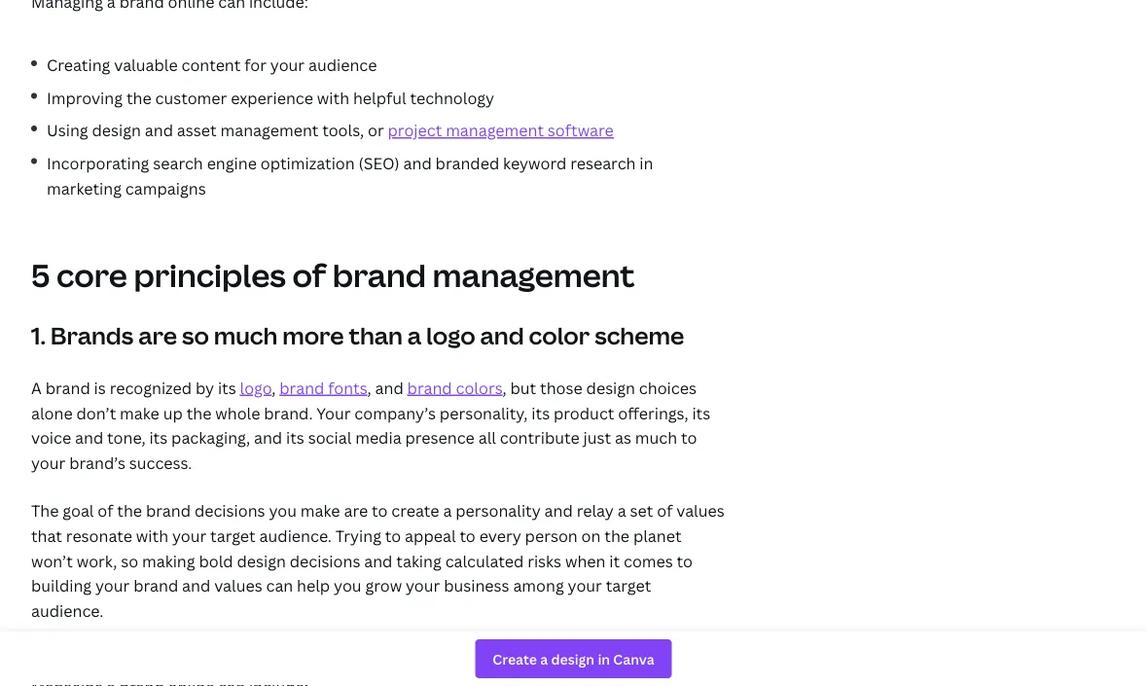 Task type: locate. For each thing, give the bounding box(es) containing it.
1 horizontal spatial you
[[334, 575, 362, 596]]

1 horizontal spatial personality
[[456, 500, 541, 521]]

,
[[272, 377, 276, 398], [367, 377, 371, 398], [503, 377, 507, 398]]

, up brand.
[[272, 377, 276, 398]]

marketing
[[47, 177, 122, 198]]

project management software link
[[388, 120, 614, 141]]

(seo)
[[359, 152, 400, 173]]

with up using design and asset management tools, or project management software in the top of the page
[[317, 87, 349, 108]]

decisions up bold on the bottom of page
[[195, 500, 265, 521]]

to down "create"
[[385, 525, 401, 546]]

whole
[[215, 402, 260, 423]]

your down when
[[568, 575, 602, 596]]

1 horizontal spatial brand's
[[135, 648, 192, 669]]

1 vertical spatial are
[[344, 500, 368, 521]]

1 horizontal spatial is
[[406, 648, 418, 669]]

personality up the 'every'
[[456, 500, 541, 521]]

0 vertical spatial you
[[269, 500, 297, 521]]

its up success.
[[149, 427, 168, 448]]

of
[[292, 254, 326, 296], [98, 500, 113, 521], [657, 500, 673, 521], [609, 648, 624, 669]]

much inside , but those design choices alone don't make up the whole brand. your company's personality, its product offerings, its voice and tone, its packaging, and its social media presence all contribute just as much to your brand's success.
[[635, 427, 678, 448]]

making
[[142, 550, 195, 571]]

brand's down tone, in the bottom left of the page
[[69, 452, 125, 473]]

make down recognized
[[120, 402, 159, 423]]

and down help
[[285, 648, 313, 669]]

and down bold on the bottom of page
[[182, 575, 211, 596]]

creation
[[31, 673, 94, 686]]

the right stage
[[628, 648, 653, 669]]

the up resonate
[[117, 500, 142, 521]]

resonate
[[66, 525, 132, 546]]

brands
[[50, 319, 134, 351]]

, left but
[[503, 377, 507, 398]]

personality left an
[[317, 648, 402, 669]]

1 horizontal spatial are
[[344, 500, 368, 521]]

personality
[[456, 500, 541, 521], [317, 648, 402, 669]]

tools,
[[322, 120, 364, 141]]

to inside , but those design choices alone don't make up the whole brand. your company's personality, its product offerings, its voice and tone, its packaging, and its social media presence all contribute just as much to your brand's success.
[[681, 427, 697, 448]]

1 vertical spatial design
[[587, 377, 636, 398]]

or
[[368, 120, 384, 141]]

1 vertical spatial with
[[136, 525, 168, 546]]

keyword
[[503, 152, 567, 173]]

0 horizontal spatial target
[[210, 525, 256, 546]]

2 horizontal spatial a
[[618, 500, 627, 521]]

so inside the goal of the brand decisions you make are to create a personality and relay a set of values that resonate with your target audience. trying to appeal to every person on the planet won't work, so making bold design decisions and taking calculated risks when it comes to building your brand and values can help you grow your business among your target audience.
[[121, 550, 138, 571]]

audience
[[308, 54, 377, 75]]

it
[[610, 550, 620, 571]]

0 horizontal spatial is
[[94, 377, 106, 398]]

grow
[[365, 575, 402, 596]]

a left set
[[618, 500, 627, 521]]

0 vertical spatial personality
[[456, 500, 541, 521]]

a right than
[[408, 319, 422, 351]]

audience. up can
[[259, 525, 332, 546]]

brand inside defining your brand's core values and personality is an important early stage of the brand creation process.
[[657, 648, 702, 669]]

1 vertical spatial is
[[406, 648, 418, 669]]

1 horizontal spatial core
[[195, 648, 229, 669]]

1 vertical spatial decisions
[[290, 550, 360, 571]]

and down don't
[[75, 427, 103, 448]]

so right work,
[[121, 550, 138, 571]]

on
[[582, 525, 601, 546]]

values
[[677, 500, 725, 521], [214, 575, 262, 596], [233, 648, 281, 669]]

decisions
[[195, 500, 265, 521], [290, 550, 360, 571]]

2 horizontal spatial ,
[[503, 377, 507, 398]]

voice
[[31, 427, 71, 448]]

the down by
[[187, 402, 212, 423]]

0 vertical spatial logo
[[426, 319, 476, 351]]

of right stage
[[609, 648, 624, 669]]

0 vertical spatial decisions
[[195, 500, 265, 521]]

colors
[[456, 377, 503, 398]]

target down it
[[606, 575, 651, 596]]

its up "contribute"
[[532, 402, 550, 423]]

are up trying at left bottom
[[344, 500, 368, 521]]

0 vertical spatial core
[[56, 254, 127, 296]]

media
[[355, 427, 402, 448]]

1 horizontal spatial a
[[443, 500, 452, 521]]

1 vertical spatial personality
[[317, 648, 402, 669]]

its right by
[[218, 377, 236, 398]]

and left asset
[[145, 120, 173, 141]]

logo
[[426, 319, 476, 351], [240, 377, 272, 398]]

your down taking
[[406, 575, 440, 596]]

1 horizontal spatial target
[[606, 575, 651, 596]]

alone
[[31, 402, 73, 423]]

1 horizontal spatial much
[[635, 427, 678, 448]]

your up the process. in the bottom left of the page
[[97, 648, 132, 669]]

branded
[[436, 152, 500, 173]]

your down voice on the left bottom of the page
[[31, 452, 66, 473]]

your
[[270, 54, 305, 75], [31, 452, 66, 473], [172, 525, 207, 546], [95, 575, 130, 596], [406, 575, 440, 596], [568, 575, 602, 596], [97, 648, 132, 669]]

0 vertical spatial so
[[182, 319, 209, 351]]

to up trying at left bottom
[[372, 500, 388, 521]]

the up it
[[605, 525, 630, 546]]

your down work,
[[95, 575, 130, 596]]

design up can
[[237, 550, 286, 571]]

a
[[408, 319, 422, 351], [443, 500, 452, 521], [618, 500, 627, 521]]

0 horizontal spatial audience.
[[31, 600, 104, 621]]

brand's up the process. in the bottom left of the page
[[135, 648, 192, 669]]

1 vertical spatial audience.
[[31, 600, 104, 621]]

0 horizontal spatial personality
[[317, 648, 402, 669]]

success.
[[129, 452, 192, 473]]

make
[[120, 402, 159, 423], [301, 500, 340, 521]]

design up incorporating
[[92, 120, 141, 141]]

2 vertical spatial values
[[233, 648, 281, 669]]

of up more
[[292, 254, 326, 296]]

1 horizontal spatial design
[[237, 550, 286, 571]]

to right comes
[[677, 550, 693, 571]]

target up bold on the bottom of page
[[210, 525, 256, 546]]

logo up brand colors link
[[426, 319, 476, 351]]

is left an
[[406, 648, 418, 669]]

so up by
[[182, 319, 209, 351]]

the inside , but those design choices alone don't make up the whole brand. your company's personality, its product offerings, its voice and tone, its packaging, and its social media presence all contribute just as much to your brand's success.
[[187, 402, 212, 423]]

content
[[182, 54, 241, 75]]

is
[[94, 377, 106, 398], [406, 648, 418, 669]]

make inside the goal of the brand decisions you make are to create a personality and relay a set of values that resonate with your target audience. trying to appeal to every person on the planet won't work, so making bold design decisions and taking calculated risks when it comes to building your brand and values can help you grow your business among your target audience.
[[301, 500, 340, 521]]

the inside defining your brand's core values and personality is an important early stage of the brand creation process.
[[628, 648, 653, 669]]

product
[[554, 402, 615, 423]]

core
[[56, 254, 127, 296], [195, 648, 229, 669]]

brand right stage
[[657, 648, 702, 669]]

1 vertical spatial brand's
[[135, 648, 192, 669]]

stage
[[565, 648, 605, 669]]

1. brands are so much more than a logo and color scheme
[[31, 319, 684, 351]]

fonts
[[328, 377, 367, 398]]

0 horizontal spatial decisions
[[195, 500, 265, 521]]

the
[[126, 87, 151, 108], [187, 402, 212, 423], [117, 500, 142, 521], [605, 525, 630, 546], [628, 648, 653, 669]]

that
[[31, 525, 62, 546]]

0 vertical spatial brand's
[[69, 452, 125, 473]]

0 horizontal spatial you
[[269, 500, 297, 521]]

make up trying at left bottom
[[301, 500, 340, 521]]

with up making
[[136, 525, 168, 546]]

0 horizontal spatial with
[[136, 525, 168, 546]]

and inside defining your brand's core values and personality is an important early stage of the brand creation process.
[[285, 648, 313, 669]]

business
[[444, 575, 510, 596]]

design inside , but those design choices alone don't make up the whole brand. your company's personality, its product offerings, its voice and tone, its packaging, and its social media presence all contribute just as much to your brand's success.
[[587, 377, 636, 398]]

1 vertical spatial target
[[606, 575, 651, 596]]

make inside , but those design choices alone don't make up the whole brand. your company's personality, its product offerings, its voice and tone, its packaging, and its social media presence all contribute just as much to your brand's success.
[[120, 402, 159, 423]]

, up company's
[[367, 377, 371, 398]]

1 vertical spatial much
[[635, 427, 678, 448]]

and down project
[[403, 152, 432, 173]]

among
[[513, 575, 564, 596]]

0 horizontal spatial so
[[121, 550, 138, 571]]

0 vertical spatial design
[[92, 120, 141, 141]]

1 horizontal spatial ,
[[367, 377, 371, 398]]

is up don't
[[94, 377, 106, 398]]

values up planet
[[677, 500, 725, 521]]

its
[[218, 377, 236, 398], [532, 402, 550, 423], [692, 402, 711, 423], [149, 427, 168, 448], [286, 427, 304, 448]]

0 vertical spatial with
[[317, 87, 349, 108]]

brand's
[[69, 452, 125, 473], [135, 648, 192, 669]]

values down bold on the bottom of page
[[214, 575, 262, 596]]

target
[[210, 525, 256, 546], [606, 575, 651, 596]]

make for are
[[301, 500, 340, 521]]

brand's inside defining your brand's core values and personality is an important early stage of the brand creation process.
[[135, 648, 192, 669]]

0 horizontal spatial make
[[120, 402, 159, 423]]

brand up than
[[333, 254, 426, 296]]

an
[[421, 648, 440, 669]]

0 horizontal spatial are
[[138, 319, 177, 351]]

work,
[[77, 550, 117, 571]]

0 vertical spatial values
[[677, 500, 725, 521]]

logo up whole
[[240, 377, 272, 398]]

much down offerings, at the bottom right of page
[[635, 427, 678, 448]]

1 vertical spatial logo
[[240, 377, 272, 398]]

design up product
[[587, 377, 636, 398]]

when
[[565, 550, 606, 571]]

using
[[47, 120, 88, 141]]

values down can
[[233, 648, 281, 669]]

your right for
[[270, 54, 305, 75]]

technology
[[410, 87, 495, 108]]

1 vertical spatial so
[[121, 550, 138, 571]]

1 vertical spatial core
[[195, 648, 229, 669]]

0 vertical spatial make
[[120, 402, 159, 423]]

1 vertical spatial you
[[334, 575, 362, 596]]

brand down success.
[[146, 500, 191, 521]]

brand up alone at the bottom left of page
[[45, 377, 90, 398]]

0 horizontal spatial ,
[[272, 377, 276, 398]]

incorporating search engine optimization (seo) and branded keyword research in marketing campaigns
[[47, 152, 654, 198]]

0 horizontal spatial brand's
[[69, 452, 125, 473]]

you up can
[[269, 500, 297, 521]]

are inside the goal of the brand decisions you make are to create a personality and relay a set of values that resonate with your target audience. trying to appeal to every person on the planet won't work, so making bold design decisions and taking calculated risks when it comes to building your brand and values can help you grow your business among your target audience.
[[344, 500, 368, 521]]

relay
[[577, 500, 614, 521]]

2 horizontal spatial design
[[587, 377, 636, 398]]

a up appeal
[[443, 500, 452, 521]]

process.
[[97, 673, 160, 686]]

experience
[[231, 87, 313, 108]]

you right help
[[334, 575, 362, 596]]

and inside incorporating search engine optimization (seo) and branded keyword research in marketing campaigns
[[403, 152, 432, 173]]

to down offerings, at the bottom right of page
[[681, 427, 697, 448]]

0 vertical spatial target
[[210, 525, 256, 546]]

are up recognized
[[138, 319, 177, 351]]

brand colors link
[[407, 377, 503, 398]]

and up the person
[[545, 500, 573, 521]]

management
[[220, 120, 319, 141], [446, 120, 544, 141], [433, 254, 635, 296]]

, inside , but those design choices alone don't make up the whole brand. your company's personality, its product offerings, its voice and tone, its packaging, and its social media presence all contribute just as much to your brand's success.
[[503, 377, 507, 398]]

1 horizontal spatial so
[[182, 319, 209, 351]]

much up logo link
[[214, 319, 278, 351]]

audience. down the building
[[31, 600, 104, 621]]

1 horizontal spatial with
[[317, 87, 349, 108]]

you
[[269, 500, 297, 521], [334, 575, 362, 596]]

so
[[182, 319, 209, 351], [121, 550, 138, 571]]

0 horizontal spatial logo
[[240, 377, 272, 398]]

calculated
[[445, 550, 524, 571]]

those
[[540, 377, 583, 398]]

2 vertical spatial design
[[237, 550, 286, 571]]

decisions up help
[[290, 550, 360, 571]]

1 horizontal spatial make
[[301, 500, 340, 521]]

0 vertical spatial much
[[214, 319, 278, 351]]

3 , from the left
[[503, 377, 507, 398]]

0 vertical spatial audience.
[[259, 525, 332, 546]]

building
[[31, 575, 92, 596]]

0 horizontal spatial design
[[92, 120, 141, 141]]

1 vertical spatial make
[[301, 500, 340, 521]]

1.
[[31, 319, 46, 351]]



Task type: describe. For each thing, give the bounding box(es) containing it.
person
[[525, 525, 578, 546]]

logo link
[[240, 377, 272, 398]]

packaging,
[[171, 427, 250, 448]]

create
[[392, 500, 439, 521]]

appeal
[[405, 525, 456, 546]]

helpful
[[353, 87, 406, 108]]

your inside defining your brand's core values and personality is an important early stage of the brand creation process.
[[97, 648, 132, 669]]

by
[[196, 377, 214, 398]]

improving
[[47, 87, 123, 108]]

choices
[[639, 377, 697, 398]]

creating valuable content for your audience
[[47, 54, 377, 75]]

defining your brand's core values and personality is an important early stage of the brand creation process.
[[31, 648, 702, 686]]

5
[[31, 254, 50, 296]]

2 , from the left
[[367, 377, 371, 398]]

values inside defining your brand's core values and personality is an important early stage of the brand creation process.
[[233, 648, 281, 669]]

early
[[523, 648, 561, 669]]

of right set
[[657, 500, 673, 521]]

your
[[317, 402, 351, 423]]

all
[[479, 427, 496, 448]]

scheme
[[595, 319, 684, 351]]

asset
[[177, 120, 217, 141]]

management up color
[[433, 254, 635, 296]]

your up making
[[172, 525, 207, 546]]

1 , from the left
[[272, 377, 276, 398]]

brand up brand.
[[280, 377, 324, 398]]

0 horizontal spatial a
[[408, 319, 422, 351]]

up
[[163, 402, 183, 423]]

0 horizontal spatial much
[[214, 319, 278, 351]]

project
[[388, 120, 442, 141]]

your inside , but those design choices alone don't make up the whole brand. your company's personality, its product offerings, its voice and tone, its packaging, and its social media presence all contribute just as much to your brand's success.
[[31, 452, 66, 473]]

1 vertical spatial values
[[214, 575, 262, 596]]

defining
[[31, 648, 94, 669]]

to up calculated
[[460, 525, 476, 546]]

just
[[584, 427, 611, 448]]

5 core principles of brand management
[[31, 254, 635, 296]]

brand up company's
[[407, 377, 452, 398]]

brand.
[[264, 402, 313, 423]]

presence
[[405, 427, 475, 448]]

is inside defining your brand's core values and personality is an important early stage of the brand creation process.
[[406, 648, 418, 669]]

principles
[[134, 254, 286, 296]]

important
[[444, 648, 519, 669]]

brand's inside , but those design choices alone don't make up the whole brand. your company's personality, its product offerings, its voice and tone, its packaging, and its social media presence all contribute just as much to your brand's success.
[[69, 452, 125, 473]]

goal
[[63, 500, 94, 521]]

and up grow
[[364, 550, 393, 571]]

trying
[[336, 525, 381, 546]]

personality,
[[440, 402, 528, 423]]

and down brand.
[[254, 427, 282, 448]]

creating
[[47, 54, 110, 75]]

1 horizontal spatial logo
[[426, 319, 476, 351]]

in
[[640, 152, 654, 173]]

but
[[511, 377, 536, 398]]

make for up
[[120, 402, 159, 423]]

social
[[308, 427, 352, 448]]

research
[[571, 152, 636, 173]]

taking
[[396, 550, 442, 571]]

1 horizontal spatial audience.
[[259, 525, 332, 546]]

improving the customer experience with helpful technology
[[47, 87, 495, 108]]

with inside the goal of the brand decisions you make are to create a personality and relay a set of values that resonate with your target audience. trying to appeal to every person on the planet won't work, so making bold design decisions and taking calculated risks when it comes to building your brand and values can help you grow your business among your target audience.
[[136, 525, 168, 546]]

brand fonts link
[[280, 377, 367, 398]]

company's
[[355, 402, 436, 423]]

personality inside defining your brand's core values and personality is an important early stage of the brand creation process.
[[317, 648, 402, 669]]

the down valuable on the top left of page
[[126, 87, 151, 108]]

and up but
[[480, 319, 524, 351]]

won't
[[31, 550, 73, 571]]

don't
[[76, 402, 116, 423]]

for
[[244, 54, 267, 75]]

the goal of the brand decisions you make are to create a personality and relay a set of values that resonate with your target audience. trying to appeal to every person on the planet won't work, so making bold design decisions and taking calculated risks when it comes to building your brand and values can help you grow your business among your target audience.
[[31, 500, 725, 621]]

help
[[297, 575, 330, 596]]

management down the improving the customer experience with helpful technology at left top
[[220, 120, 319, 141]]

color
[[529, 319, 590, 351]]

incorporating
[[47, 152, 149, 173]]

recognized
[[110, 377, 192, 398]]

personality inside the goal of the brand decisions you make are to create a personality and relay a set of values that resonate with your target audience. trying to appeal to every person on the planet won't work, so making bold design decisions and taking calculated risks when it comes to building your brand and values can help you grow your business among your target audience.
[[456, 500, 541, 521]]

0 horizontal spatial core
[[56, 254, 127, 296]]

tone,
[[107, 427, 146, 448]]

engine
[[207, 152, 257, 173]]

the
[[31, 500, 59, 521]]

software
[[548, 120, 614, 141]]

brand down making
[[133, 575, 178, 596]]

risks
[[528, 550, 562, 571]]

planet
[[634, 525, 682, 546]]

valuable
[[114, 54, 178, 75]]

optimization
[[261, 152, 355, 173]]

offerings,
[[618, 402, 689, 423]]

1 horizontal spatial decisions
[[290, 550, 360, 571]]

search
[[153, 152, 203, 173]]

design inside the goal of the brand decisions you make are to create a personality and relay a set of values that resonate with your target audience. trying to appeal to every person on the planet won't work, so making bold design decisions and taking calculated risks when it comes to building your brand and values can help you grow your business among your target audience.
[[237, 550, 286, 571]]

contribute
[[500, 427, 580, 448]]

more
[[282, 319, 344, 351]]

a
[[31, 377, 42, 398]]

its down the "choices"
[[692, 402, 711, 423]]

of up resonate
[[98, 500, 113, 521]]

a brand is recognized by its logo , brand fonts , and brand colors
[[31, 377, 503, 398]]

customer
[[155, 87, 227, 108]]

management up branded
[[446, 120, 544, 141]]

0 vertical spatial are
[[138, 319, 177, 351]]

than
[[349, 319, 403, 351]]

and up company's
[[375, 377, 404, 398]]

, but those design choices alone don't make up the whole brand. your company's personality, its product offerings, its voice and tone, its packaging, and its social media presence all contribute just as much to your brand's success.
[[31, 377, 711, 473]]

0 vertical spatial is
[[94, 377, 106, 398]]

bold
[[199, 550, 233, 571]]

every
[[480, 525, 521, 546]]

using design and asset management tools, or project management software
[[47, 120, 614, 141]]

its down brand.
[[286, 427, 304, 448]]

comes
[[624, 550, 673, 571]]

of inside defining your brand's core values and personality is an important early stage of the brand creation process.
[[609, 648, 624, 669]]

can
[[266, 575, 293, 596]]

core inside defining your brand's core values and personality is an important early stage of the brand creation process.
[[195, 648, 229, 669]]



Task type: vqa. For each thing, say whether or not it's contained in the screenshot.
the top are
yes



